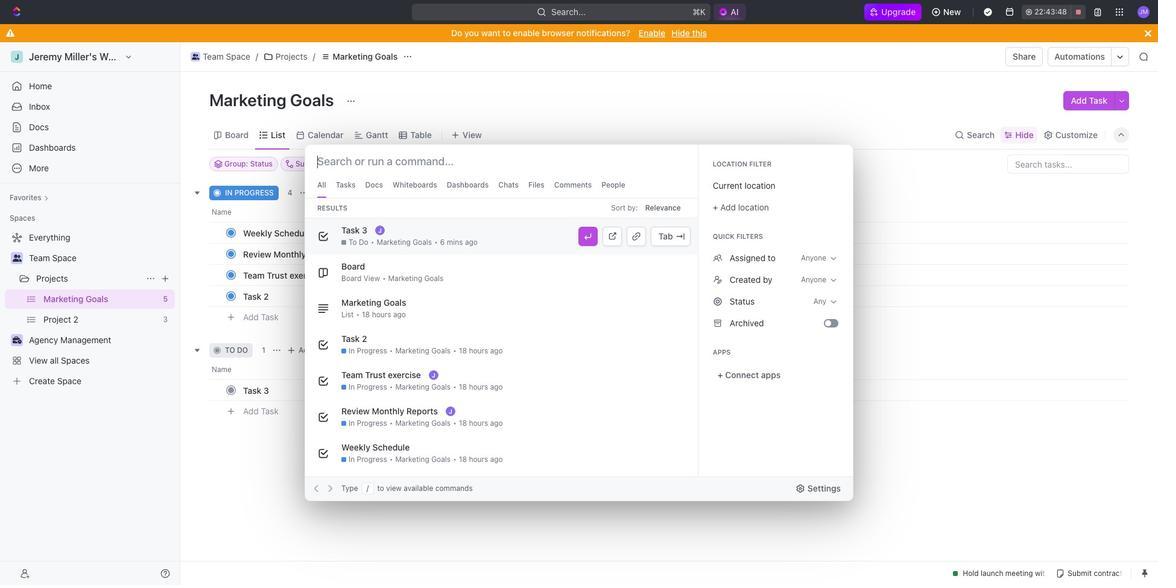 Task type: locate. For each thing, give the bounding box(es) containing it.
1 vertical spatial schedule
[[373, 442, 410, 453]]

0 horizontal spatial projects link
[[36, 269, 141, 288]]

task 3
[[342, 225, 367, 235], [243, 385, 269, 396]]

‎task 2 link
[[240, 288, 418, 305]]

j for review monthly reports
[[449, 408, 452, 415]]

1 horizontal spatial team space
[[203, 51, 250, 62]]

projects link
[[261, 49, 311, 64], [36, 269, 141, 288]]

jeremy miller, , element
[[375, 226, 385, 235], [429, 371, 439, 380], [446, 407, 456, 416]]

1 vertical spatial hide
[[1016, 129, 1034, 140]]

0 horizontal spatial hide
[[672, 28, 690, 38]]

0 horizontal spatial list
[[271, 129, 286, 140]]

user group image
[[192, 54, 199, 60], [12, 255, 21, 262]]

0 vertical spatial hide
[[672, 28, 690, 38]]

projects
[[276, 51, 308, 62], [36, 273, 68, 284]]

0 vertical spatial weekly schedule
[[243, 228, 312, 238]]

1 xqnvl image from the top
[[713, 253, 723, 263]]

to do left 1
[[225, 346, 248, 355]]

weekly schedule down 4 at left
[[243, 228, 312, 238]]

to up by
[[768, 253, 776, 263]]

location inside button
[[745, 180, 776, 191]]

do for 1
[[237, 346, 248, 355]]

0 vertical spatial xqnvl image
[[713, 253, 723, 263]]

0 horizontal spatial do
[[237, 346, 248, 355]]

goals
[[375, 51, 398, 62], [290, 90, 334, 110], [413, 238, 432, 247], [424, 274, 444, 283], [384, 297, 406, 308], [432, 346, 451, 355], [432, 383, 451, 392], [432, 419, 451, 428], [432, 455, 451, 464]]

schedule down 4 at left
[[274, 228, 312, 238]]

xqnvl image up xqnvl image
[[713, 275, 723, 285]]

to do
[[349, 238, 369, 247], [225, 346, 248, 355]]

0 vertical spatial exercise
[[290, 270, 323, 280]]

browser
[[542, 28, 574, 38]]

in
[[225, 188, 233, 197], [349, 346, 355, 355], [349, 383, 355, 392], [349, 419, 355, 428], [349, 455, 355, 464]]

jkkwz image
[[713, 319, 723, 328]]

1 horizontal spatial 2
[[362, 334, 367, 344]]

user group image inside sidebar "navigation"
[[12, 255, 21, 262]]

+ for + add location
[[713, 202, 718, 212]]

1 vertical spatial projects
[[36, 273, 68, 284]]

calendar link
[[305, 126, 344, 143]]

‎task 2 up 1
[[243, 291, 269, 301]]

0 horizontal spatial dashboards
[[29, 142, 76, 153]]

0 vertical spatial task 3
[[342, 225, 367, 235]]

tab
[[659, 231, 673, 241]]

1 vertical spatial do
[[237, 346, 248, 355]]

trust
[[267, 270, 288, 280], [365, 370, 386, 380]]

team space link
[[188, 49, 253, 64], [29, 249, 173, 268]]

review
[[243, 249, 272, 259], [342, 406, 370, 416]]

j for team trust exercise
[[432, 372, 436, 379]]

settings
[[808, 483, 841, 494]]

location down the 'current location'
[[738, 202, 769, 212]]

exercise
[[290, 270, 323, 280], [388, 370, 421, 380]]

0 horizontal spatial review
[[243, 249, 272, 259]]

search
[[967, 129, 995, 140]]

xqnvl image for created by
[[713, 275, 723, 285]]

board up board view
[[342, 261, 365, 272]]

dashboards down docs link
[[29, 142, 76, 153]]

0 vertical spatial schedule
[[274, 228, 312, 238]]

hide
[[672, 28, 690, 38], [1016, 129, 1034, 140]]

apps
[[713, 348, 731, 356]]

1 vertical spatial xqnvl image
[[713, 275, 723, 285]]

docs inside sidebar "navigation"
[[29, 122, 49, 132]]

0 vertical spatial docs
[[29, 122, 49, 132]]

list down ‎task 2 link
[[342, 310, 354, 319]]

1 horizontal spatial review monthly reports
[[342, 406, 438, 416]]

0 vertical spatial weekly
[[243, 228, 272, 238]]

+ down current
[[713, 202, 718, 212]]

0 horizontal spatial weekly schedule
[[243, 228, 312, 238]]

weekly schedule
[[243, 228, 312, 238], [342, 442, 410, 453]]

0 vertical spatial location
[[745, 180, 776, 191]]

1 anyone from the top
[[801, 253, 827, 262]]

projects inside sidebar "navigation"
[[36, 273, 68, 284]]

to do up board view
[[349, 238, 369, 247]]

1 horizontal spatial do
[[359, 238, 369, 247]]

0 vertical spatial +
[[713, 202, 718, 212]]

hours
[[372, 310, 391, 319], [469, 346, 488, 355], [469, 383, 488, 392], [469, 419, 488, 428], [469, 455, 488, 464]]

0 horizontal spatial jeremy miller, , element
[[375, 226, 385, 235]]

quick filters
[[713, 232, 763, 240]]

1 horizontal spatial to do
[[349, 238, 369, 247]]

‎task 2 down ‎task 2 link
[[342, 334, 367, 344]]

2 xqnvl image from the top
[[713, 275, 723, 285]]

0 vertical spatial anyone
[[801, 253, 827, 262]]

ago
[[465, 238, 478, 247], [393, 310, 406, 319], [490, 346, 503, 355], [490, 383, 503, 392], [490, 419, 503, 428], [490, 455, 503, 464]]

list right board link
[[271, 129, 286, 140]]

Search tasks... text field
[[1008, 155, 1129, 173]]

to view available commands
[[377, 484, 473, 493]]

1 vertical spatial anyone
[[801, 275, 827, 284]]

0 horizontal spatial 3
[[264, 385, 269, 396]]

automations button
[[1049, 48, 1112, 66]]

board
[[225, 129, 249, 140], [342, 261, 365, 272], [342, 274, 362, 283]]

do left 1
[[237, 346, 248, 355]]

1 horizontal spatial monthly
[[372, 406, 404, 416]]

xqnvl image down quick
[[713, 253, 723, 263]]

upgrade
[[881, 7, 916, 17]]

1 horizontal spatial weekly
[[342, 442, 370, 453]]

j for task 3
[[378, 227, 382, 234]]

trust up task 3 link
[[365, 370, 386, 380]]

1 vertical spatial 3
[[264, 385, 269, 396]]

1 vertical spatial jeremy miller, , element
[[429, 371, 439, 380]]

weekly schedule up view
[[342, 442, 410, 453]]

/
[[256, 51, 258, 62], [313, 51, 315, 62], [367, 484, 369, 493]]

1 vertical spatial to do
[[225, 346, 248, 355]]

relevance
[[645, 203, 681, 212]]

quick
[[713, 232, 735, 240]]

1 vertical spatial weekly schedule
[[342, 442, 410, 453]]

+ left 'connect'
[[718, 370, 723, 380]]

1 vertical spatial space
[[52, 253, 77, 263]]

1 vertical spatial weekly
[[342, 442, 370, 453]]

1 horizontal spatial jeremy miller, , element
[[429, 371, 439, 380]]

hide left this
[[672, 28, 690, 38]]

0 vertical spatial list
[[271, 129, 286, 140]]

+
[[713, 202, 718, 212], [718, 370, 723, 380]]

space
[[226, 51, 250, 62], [52, 253, 77, 263]]

2 up 1
[[264, 291, 269, 301]]

docs
[[29, 122, 49, 132], [365, 180, 383, 189]]

1 vertical spatial team trust exercise
[[342, 370, 421, 380]]

0 horizontal spatial user group image
[[12, 255, 21, 262]]

1 horizontal spatial 3
[[362, 225, 367, 235]]

‎task 2
[[243, 291, 269, 301], [342, 334, 367, 344]]

tree inside sidebar "navigation"
[[5, 228, 175, 391]]

do up board view
[[359, 238, 369, 247]]

task 3 down 1
[[243, 385, 269, 396]]

1 vertical spatial docs
[[365, 180, 383, 189]]

1 vertical spatial exercise
[[388, 370, 421, 380]]

0 vertical spatial review
[[243, 249, 272, 259]]

to left 1
[[225, 346, 235, 355]]

board left the list link
[[225, 129, 249, 140]]

0 horizontal spatial ‎task 2
[[243, 291, 269, 301]]

share
[[1013, 51, 1036, 62]]

in progress
[[225, 188, 274, 197], [349, 346, 387, 355], [349, 383, 387, 392], [349, 419, 387, 428], [349, 455, 387, 464]]

team trust exercise up task 3 link
[[342, 370, 421, 380]]

anyone for assigned to
[[801, 253, 827, 262]]

1 horizontal spatial projects
[[276, 51, 308, 62]]

0 horizontal spatial reports
[[308, 249, 340, 259]]

2 down ‎task 2 link
[[362, 334, 367, 344]]

schedule
[[274, 228, 312, 238], [373, 442, 410, 453]]

+ add location
[[713, 202, 769, 212]]

1 horizontal spatial team space link
[[188, 49, 253, 64]]

do you want to enable browser notifications? enable hide this
[[451, 28, 707, 38]]

team trust exercise
[[243, 270, 323, 280], [342, 370, 421, 380]]

marketing goals
[[333, 51, 398, 62], [209, 90, 338, 110], [377, 238, 432, 247], [388, 274, 444, 283], [342, 297, 406, 308], [395, 346, 451, 355], [395, 383, 451, 392], [395, 419, 451, 428], [395, 455, 451, 464]]

settings button
[[791, 479, 848, 498]]

review monthly reports link
[[240, 245, 418, 263]]

1 horizontal spatial schedule
[[373, 442, 410, 453]]

space inside tree
[[52, 253, 77, 263]]

0 vertical spatial space
[[226, 51, 250, 62]]

0 vertical spatial j
[[378, 227, 382, 234]]

1 horizontal spatial projects link
[[261, 49, 311, 64]]

0 horizontal spatial trust
[[267, 270, 288, 280]]

location
[[745, 180, 776, 191], [738, 202, 769, 212]]

home link
[[5, 77, 175, 96]]

tree containing team space
[[5, 228, 175, 391]]

dashboards left chats
[[447, 180, 489, 189]]

3 down 1
[[264, 385, 269, 396]]

1 vertical spatial trust
[[365, 370, 386, 380]]

1 vertical spatial reports
[[407, 406, 438, 416]]

0 vertical spatial 2
[[264, 291, 269, 301]]

team inside tree
[[29, 253, 50, 263]]

marketing inside marketing goals link
[[333, 51, 373, 62]]

0 vertical spatial team trust exercise
[[243, 270, 323, 280]]

1 vertical spatial monthly
[[372, 406, 404, 416]]

1 horizontal spatial j
[[432, 372, 436, 379]]

jeremy miller, , element for team trust exercise
[[429, 371, 439, 380]]

task 3 down "results"
[[342, 225, 367, 235]]

chats
[[499, 180, 519, 189]]

add task button
[[1064, 91, 1115, 110], [311, 186, 362, 200], [238, 310, 284, 325], [284, 343, 335, 358], [238, 404, 284, 419]]

calendar
[[308, 129, 344, 140]]

monthly inside the review monthly reports link
[[274, 249, 306, 259]]

3 up the review monthly reports link on the top
[[362, 225, 367, 235]]

22:43:48 button
[[1022, 5, 1086, 19]]

docs right tasks
[[365, 180, 383, 189]]

apps
[[761, 370, 781, 380]]

xqnvl image
[[713, 253, 723, 263], [713, 275, 723, 285]]

team space
[[203, 51, 250, 62], [29, 253, 77, 263]]

1 horizontal spatial dashboards
[[447, 180, 489, 189]]

2 vertical spatial j
[[449, 408, 452, 415]]

location down 'filter'
[[745, 180, 776, 191]]

docs down inbox
[[29, 122, 49, 132]]

dashboards
[[29, 142, 76, 153], [447, 180, 489, 189]]

0 vertical spatial jeremy miller, , element
[[375, 226, 385, 235]]

1 vertical spatial +
[[718, 370, 723, 380]]

team trust exercise down the review monthly reports link on the top
[[243, 270, 323, 280]]

0 horizontal spatial to do
[[225, 346, 248, 355]]

team
[[203, 51, 224, 62], [29, 253, 50, 263], [243, 270, 265, 280], [342, 370, 363, 380]]

hide right search
[[1016, 129, 1034, 140]]

any
[[814, 297, 827, 306]]

0 horizontal spatial projects
[[36, 273, 68, 284]]

to do for 1
[[225, 346, 248, 355]]

2 horizontal spatial /
[[367, 484, 369, 493]]

list
[[271, 129, 286, 140], [342, 310, 354, 319]]

2
[[264, 291, 269, 301], [362, 334, 367, 344]]

to left view
[[377, 484, 384, 493]]

schedule up view
[[373, 442, 410, 453]]

add
[[1071, 95, 1087, 106], [326, 188, 340, 197], [721, 202, 736, 212], [243, 312, 259, 322], [299, 346, 313, 355], [243, 406, 259, 416]]

1 vertical spatial j
[[432, 372, 436, 379]]

available
[[404, 484, 434, 493]]

do for marketing goals
[[359, 238, 369, 247]]

2 anyone from the top
[[801, 275, 827, 284]]

board left view
[[342, 274, 362, 283]]

6
[[440, 238, 445, 247]]

view
[[364, 274, 380, 283]]

0 vertical spatial ‎task
[[243, 291, 262, 301]]

1 vertical spatial user group image
[[12, 255, 21, 262]]

location filter
[[713, 160, 772, 168]]

created by
[[730, 275, 773, 285]]

trust down the review monthly reports link on the top
[[267, 270, 288, 280]]

0 vertical spatial ‎task 2
[[243, 291, 269, 301]]

0 horizontal spatial team trust exercise
[[243, 270, 323, 280]]

18 hours ago
[[362, 310, 406, 319], [459, 346, 503, 355], [459, 383, 503, 392], [459, 419, 503, 428], [459, 455, 503, 464]]

0 horizontal spatial /
[[256, 51, 258, 62]]

marketing
[[333, 51, 373, 62], [209, 90, 287, 110], [377, 238, 411, 247], [388, 274, 422, 283], [342, 297, 382, 308], [395, 346, 430, 355], [395, 383, 430, 392], [395, 419, 430, 428], [395, 455, 430, 464]]

1 vertical spatial dashboards
[[447, 180, 489, 189]]

tree
[[5, 228, 175, 391]]

0 horizontal spatial docs
[[29, 122, 49, 132]]

0 horizontal spatial team space
[[29, 253, 77, 263]]



Task type: vqa. For each thing, say whether or not it's contained in the screenshot.
USER GROUP image inside the tree
yes



Task type: describe. For each thing, give the bounding box(es) containing it.
favorites
[[10, 193, 41, 202]]

whiteboards
[[393, 180, 437, 189]]

filter
[[750, 160, 772, 168]]

table
[[411, 129, 432, 140]]

customize button
[[1040, 126, 1102, 143]]

0 horizontal spatial team space link
[[29, 249, 173, 268]]

1 horizontal spatial /
[[313, 51, 315, 62]]

inbox
[[29, 101, 50, 112]]

to up board view
[[349, 238, 357, 247]]

1 horizontal spatial task 3
[[342, 225, 367, 235]]

new button
[[927, 2, 969, 22]]

dashboards link
[[5, 138, 175, 157]]

0 vertical spatial projects
[[276, 51, 308, 62]]

hide inside dropdown button
[[1016, 129, 1034, 140]]

weekly schedule link
[[240, 224, 418, 242]]

sidebar navigation
[[0, 42, 180, 585]]

to right 'want'
[[503, 28, 511, 38]]

you
[[465, 28, 479, 38]]

spaces
[[10, 214, 35, 223]]

type
[[342, 484, 358, 493]]

anyone for created by
[[801, 275, 827, 284]]

+ connect apps
[[718, 370, 781, 380]]

do
[[451, 28, 462, 38]]

0 vertical spatial team space
[[203, 51, 250, 62]]

1 horizontal spatial review
[[342, 406, 370, 416]]

files
[[529, 180, 545, 189]]

2 vertical spatial board
[[342, 274, 362, 283]]

0 vertical spatial projects link
[[261, 49, 311, 64]]

by
[[763, 275, 773, 285]]

team trust exercise link
[[240, 266, 418, 284]]

upgrade link
[[864, 4, 922, 21]]

1 horizontal spatial user group image
[[192, 54, 199, 60]]

jeremy miller, , element for review monthly reports
[[446, 407, 456, 416]]

dashboards inside "dashboards" link
[[29, 142, 76, 153]]

1 horizontal spatial team trust exercise
[[342, 370, 421, 380]]

1 horizontal spatial space
[[226, 51, 250, 62]]

4
[[288, 188, 292, 197]]

schedule inside the weekly schedule link
[[274, 228, 312, 238]]

to do for marketing goals
[[349, 238, 369, 247]]

favorites button
[[5, 191, 54, 205]]

1 vertical spatial 2
[[362, 334, 367, 344]]

home
[[29, 81, 52, 91]]

created
[[730, 275, 761, 285]]

board view
[[342, 274, 380, 283]]

gantt
[[366, 129, 388, 140]]

automations
[[1055, 51, 1105, 62]]

+ for + connect apps
[[718, 370, 723, 380]]

location
[[713, 160, 748, 168]]

3 inside task 3 link
[[264, 385, 269, 396]]

marketing goals link
[[318, 49, 401, 64]]

Search or run a command… text field
[[317, 154, 466, 169]]

0 vertical spatial board
[[225, 129, 249, 140]]

gantt link
[[364, 126, 388, 143]]

by:
[[628, 203, 638, 212]]

1 vertical spatial location
[[738, 202, 769, 212]]

mins
[[447, 238, 463, 247]]

0 vertical spatial review monthly reports
[[243, 249, 340, 259]]

1 horizontal spatial docs
[[365, 180, 383, 189]]

0 vertical spatial trust
[[267, 270, 288, 280]]

xqnvl image for assigned to
[[713, 253, 723, 263]]

sort
[[611, 203, 626, 212]]

current location button
[[708, 176, 844, 196]]

tasks
[[336, 180, 356, 189]]

0 horizontal spatial task 3
[[243, 385, 269, 396]]

new
[[944, 7, 961, 17]]

want
[[481, 28, 501, 38]]

1 vertical spatial review monthly reports
[[342, 406, 438, 416]]

filters
[[737, 232, 763, 240]]

search button
[[952, 126, 999, 143]]

0 vertical spatial reports
[[308, 249, 340, 259]]

customize
[[1056, 129, 1098, 140]]

share button
[[1006, 47, 1044, 66]]

people
[[602, 180, 626, 189]]

inbox link
[[5, 97, 175, 116]]

1 horizontal spatial ‎task
[[342, 334, 360, 344]]

board link
[[223, 126, 249, 143]]

⌘k
[[693, 7, 706, 17]]

assigned to
[[730, 253, 776, 263]]

0 horizontal spatial exercise
[[290, 270, 323, 280]]

task inside task 3 link
[[243, 385, 262, 396]]

2 inside ‎task 2 link
[[264, 291, 269, 301]]

status
[[730, 296, 755, 307]]

1 horizontal spatial weekly schedule
[[342, 442, 410, 453]]

comments
[[554, 180, 592, 189]]

hide button
[[1001, 126, 1038, 143]]

6 mins ago
[[440, 238, 478, 247]]

xqnvl image
[[713, 297, 723, 307]]

table link
[[408, 126, 432, 143]]

results
[[317, 204, 348, 212]]

0 horizontal spatial weekly
[[243, 228, 272, 238]]

view
[[386, 484, 402, 493]]

current location
[[713, 180, 776, 191]]

connect
[[726, 370, 759, 380]]

1 horizontal spatial exercise
[[388, 370, 421, 380]]

all
[[317, 180, 326, 189]]

22:43:48
[[1035, 7, 1067, 16]]

this
[[692, 28, 707, 38]]

archived
[[730, 318, 764, 328]]

1
[[262, 346, 265, 355]]

task 3 link
[[240, 382, 418, 399]]

sort by:
[[611, 203, 638, 212]]

1 vertical spatial board
[[342, 261, 365, 272]]

commands
[[436, 484, 473, 493]]

1 horizontal spatial list
[[342, 310, 354, 319]]

search...
[[552, 7, 586, 17]]

enable
[[639, 28, 666, 38]]

jeremy miller, , element for task 3
[[375, 226, 385, 235]]

0 vertical spatial team space link
[[188, 49, 253, 64]]

team space inside sidebar "navigation"
[[29, 253, 77, 263]]

‎task inside ‎task 2 link
[[243, 291, 262, 301]]

enable
[[513, 28, 540, 38]]

1 horizontal spatial ‎task 2
[[342, 334, 367, 344]]

1 horizontal spatial trust
[[365, 370, 386, 380]]

assigned
[[730, 253, 766, 263]]

list link
[[269, 126, 286, 143]]

docs link
[[5, 118, 175, 137]]

current
[[713, 180, 743, 191]]

notifications?
[[577, 28, 631, 38]]



